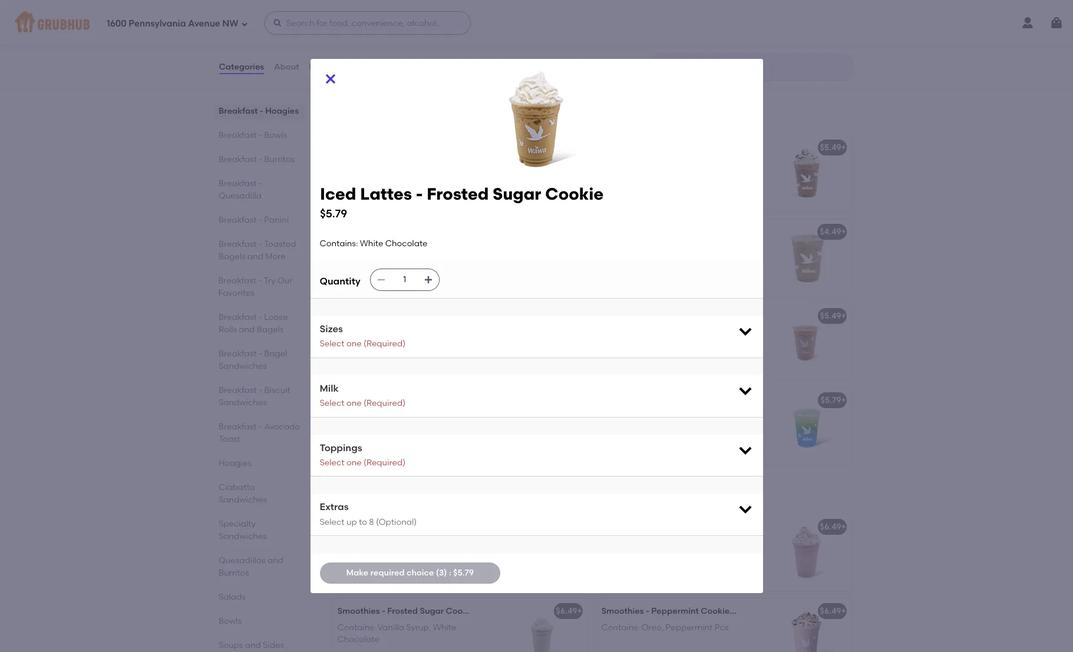 Task type: locate. For each thing, give the bounding box(es) containing it.
breakfast inside breakfast - bagel sandwiches
[[218, 349, 257, 359]]

and inside breakfast - loose rolls and bagels
[[239, 325, 255, 335]]

1 horizontal spatial smoothies
[[602, 607, 644, 617]]

$5.49
[[821, 142, 842, 152], [821, 311, 842, 321]]

burritos down quesadillas
[[218, 568, 249, 579]]

one inside milk select one (required)
[[347, 399, 362, 409]]

1 vertical spatial bagels
[[257, 325, 284, 335]]

mint inside "contains: top with peppermint pcs, white chocolate, mint syrup"
[[674, 340, 691, 350]]

1 horizontal spatial frosted
[[427, 184, 489, 204]]

0 vertical spatial $5.49 +
[[821, 142, 847, 152]]

mint up smoothies - peppermint cookies & cream
[[669, 551, 686, 561]]

breakfast down breakfast - panini
[[218, 239, 257, 249]]

one for sizes
[[347, 339, 362, 349]]

& inside button
[[474, 522, 480, 532]]

cold down milk
[[338, 395, 357, 405]]

bark up "contains: top with peppermint pcs, white chocolate, mint syrup"
[[705, 311, 723, 321]]

toppings select one (required)
[[320, 443, 406, 468]]

1 contains: chocolate sauce from the top
[[338, 328, 447, 338]]

(required) inside sizes select one (required)
[[364, 339, 406, 349]]

breakfast for breakfast - try our favorites
[[218, 276, 257, 286]]

winter
[[709, 395, 736, 405]]

chocolate, for with
[[403, 243, 448, 253]]

$6.49 + for contains: white chocolate, top with peppermint pcs, mint syrup
[[821, 522, 847, 532]]

pcs down the steamers - peppermint bark
[[387, 44, 401, 54]]

pcs
[[387, 44, 401, 54], [450, 255, 464, 265], [715, 623, 729, 633]]

0 vertical spatial cream
[[482, 522, 510, 532]]

1 vertical spatial cold
[[338, 395, 357, 405]]

sugar
[[493, 184, 541, 204], [420, 607, 444, 617]]

0 horizontal spatial brews
[[359, 395, 383, 405]]

contains: inside contains: white chocolate, top with peppermint pcs
[[338, 32, 376, 42]]

sandwiches inside breakfast - bagel sandwiches
[[218, 362, 267, 372]]

frosted inside iced lattes - frosted sugar cookie $5.79
[[427, 184, 489, 204]]

cookies up contains: oreo, peppermint pcs
[[701, 607, 734, 617]]

breakfast for breakfast - bagel sandwiches
[[218, 349, 257, 359]]

0 horizontal spatial pcs,
[[651, 551, 667, 561]]

1 vertical spatial cream
[[744, 607, 772, 617]]

2 vertical spatial (required)
[[364, 458, 406, 468]]

burritos down "breakfast - bowls" "tab"
[[264, 155, 295, 165]]

$6.09
[[556, 142, 578, 152]]

breakfast inside breakfast - avocado toast
[[218, 422, 257, 432]]

salads tab
[[218, 591, 301, 604]]

1 vertical spatial contains: chocolate sauce
[[338, 412, 447, 422]]

top inside contains: white chocolate, top with peppermint pcs, mint syrup
[[714, 539, 728, 549]]

1 smoothies from the left
[[338, 607, 380, 617]]

4 sandwiches from the top
[[218, 532, 267, 542]]

iced up sizes
[[338, 311, 355, 321]]

mint down iced lattes - frosted sugar cookie $5.79
[[450, 243, 467, 253]]

white for contains: white chocolate, mint syrup, top with peppermint pcs
[[378, 243, 401, 253]]

1 vertical spatial burritos
[[218, 568, 249, 579]]

- for breakfast - bagel sandwiches
[[259, 349, 262, 359]]

select inside toppings select one (required)
[[320, 458, 345, 468]]

top
[[450, 32, 464, 42], [364, 255, 379, 265], [642, 328, 657, 338], [714, 539, 728, 549]]

+ for smoothies - peppermint bark image
[[842, 522, 847, 532]]

- inside breakfast - bagel sandwiches
[[259, 349, 262, 359]]

syrup, up quantity
[[338, 255, 362, 265]]

bagels up favorites
[[218, 252, 245, 262]]

0 vertical spatial bagels
[[218, 252, 245, 262]]

pcs inside contains: white chocolate, mint syrup, top with peppermint pcs
[[450, 255, 464, 265]]

pcs down iced lattes - frosted sugar cookie $5.79
[[450, 255, 464, 265]]

0 vertical spatial pcs,
[[728, 328, 744, 338]]

1 sauce from the top
[[422, 328, 447, 338]]

1 vertical spatial cookie
[[446, 607, 475, 617]]

svg image
[[273, 18, 282, 28], [241, 20, 248, 27], [424, 275, 433, 285], [737, 383, 754, 399], [737, 502, 754, 518]]

and
[[247, 252, 263, 262], [239, 325, 255, 335], [267, 556, 283, 566], [245, 641, 261, 651]]

0 vertical spatial hoagies
[[265, 106, 299, 116]]

breakfast inside breakfast - try our favorites
[[218, 276, 257, 286]]

select down sizes
[[320, 339, 345, 349]]

cold brews - peppermint bark image
[[763, 303, 852, 380]]

2 smoothies from the left
[[602, 607, 644, 617]]

1 $5.49 from the top
[[821, 142, 842, 152]]

bark
[[433, 16, 452, 26], [705, 311, 723, 321]]

0 vertical spatial one
[[347, 339, 362, 349]]

2 horizontal spatial $5.79
[[821, 395, 842, 405]]

sandwiches inside "tab"
[[218, 532, 267, 542]]

1 breakfast from the top
[[218, 106, 258, 116]]

$6.49 +
[[821, 522, 847, 532], [556, 607, 583, 617], [821, 607, 847, 617]]

1 vertical spatial bark
[[705, 311, 723, 321]]

1 vertical spatial cookies
[[701, 607, 734, 617]]

0 vertical spatial brews
[[623, 311, 648, 321]]

1 horizontal spatial cream
[[744, 607, 772, 617]]

toast
[[218, 435, 240, 445]]

1 horizontal spatial syrup,
[[407, 623, 431, 633]]

cream inside button
[[482, 522, 510, 532]]

contains: chocolate sauce down iced coffees - peppermint mocha
[[338, 328, 447, 338]]

0 horizontal spatial &
[[474, 522, 480, 532]]

one down toppings
[[347, 458, 362, 468]]

(required) inside milk select one (required)
[[364, 399, 406, 409]]

contains: for cold brews - peppermint mocha
[[338, 412, 376, 422]]

0 vertical spatial burritos
[[264, 155, 295, 165]]

burritos for quesadillas and burritos
[[218, 568, 249, 579]]

& for smoothies - peppermint cookies & cream
[[736, 607, 743, 617]]

select for milk
[[320, 399, 345, 409]]

holiday
[[374, 488, 422, 503]]

1 horizontal spatial hoagies
[[265, 106, 299, 116]]

breakfast - biscuit sandwiches tab
[[218, 385, 301, 409]]

1 horizontal spatial $5.79
[[454, 569, 474, 579]]

0 horizontal spatial cookie
[[446, 607, 475, 617]]

0 vertical spatial syrup,
[[338, 255, 362, 265]]

contains: oreo, peppermint pcs
[[602, 623, 729, 633]]

iced coffees - peppermint mocha
[[338, 311, 474, 321]]

recharger energy drinks - winter blues (blue raspberry, vanilla) image
[[763, 388, 852, 464]]

sandwiches
[[218, 362, 267, 372], [218, 398, 267, 408], [218, 495, 267, 505], [218, 532, 267, 542]]

bowls inside tab
[[218, 617, 241, 627]]

$6.49 for contains: white chocolate, top with peppermint pcs, mint syrup
[[821, 522, 842, 532]]

1 $5.49 + from the top
[[821, 142, 847, 152]]

0 vertical spatial pcs
[[387, 44, 401, 54]]

contains: inside contains: white chocolate, top with peppermint pcs, mint syrup
[[602, 539, 640, 549]]

1 vertical spatial (required)
[[364, 399, 406, 409]]

breakfast - quesadilla
[[218, 179, 262, 201]]

(required) down coffees
[[364, 339, 406, 349]]

breakfast - quesadilla tab
[[218, 178, 301, 202]]

5 breakfast from the top
[[218, 215, 257, 225]]

cookie inside iced lattes - frosted sugar cookie $5.79
[[545, 184, 604, 204]]

0 vertical spatial cookies
[[439, 522, 472, 532]]

sandwiches inside breakfast - biscuit sandwiches
[[218, 398, 267, 408]]

sandwiches up breakfast - biscuit sandwiches
[[218, 362, 267, 372]]

1 vertical spatial &
[[736, 607, 743, 617]]

breakfast inside breakfast - loose rolls and bagels
[[218, 313, 257, 323]]

hoagies up "breakfast - bowls" "tab"
[[265, 106, 299, 116]]

drinks
[[676, 395, 701, 405]]

contains: inside contains: white chocolate, mint syrup, top with peppermint pcs
[[338, 243, 376, 253]]

1 vertical spatial pcs
[[450, 255, 464, 265]]

toasted
[[264, 239, 296, 249]]

- for breakfast - loose rolls and bagels
[[259, 313, 262, 323]]

0 vertical spatial syrup
[[693, 340, 716, 350]]

breakfast - panini tab
[[218, 214, 301, 226]]

iced for lattes
[[320, 184, 356, 204]]

smoothies for smoothies - peppermint cookies & cream
[[602, 607, 644, 617]]

0 horizontal spatial pcs
[[387, 44, 401, 54]]

vanilla)
[[830, 395, 861, 405]]

syrup down cold brews - peppermint bark at the right
[[693, 340, 716, 350]]

select inside milk select one (required)
[[320, 399, 345, 409]]

soups
[[218, 641, 243, 651]]

mint
[[450, 243, 467, 253], [674, 340, 691, 350], [669, 551, 686, 561]]

smoothies
[[338, 607, 380, 617], [602, 607, 644, 617]]

chocolate, for pcs,
[[667, 539, 712, 549]]

bagel
[[264, 349, 287, 359]]

one inside toppings select one (required)
[[347, 458, 362, 468]]

sides
[[263, 641, 284, 651]]

with inside contains: white chocolate, mint syrup, top with peppermint pcs
[[381, 255, 399, 265]]

breakfast inside "tab"
[[218, 130, 257, 140]]

chocolate, inside contains: white chocolate, mint syrup, top with peppermint pcs
[[403, 243, 448, 253]]

breakfast up favorites
[[218, 276, 257, 286]]

breakfast - loose rolls and bagels tab
[[218, 311, 301, 336]]

bagels down loose
[[257, 325, 284, 335]]

10 breakfast from the top
[[218, 386, 257, 396]]

make required choice (3) : $5.79
[[347, 569, 474, 579]]

syrup, down smoothies - frosted sugar cookie
[[407, 623, 431, 633]]

brews up toppings select one (required)
[[359, 395, 383, 405]]

breakfast inside breakfast - quesadilla
[[218, 179, 257, 189]]

sandwiches up breakfast - avocado toast
[[218, 398, 267, 408]]

contains: white chocolate, top with peppermint pcs, mint syrup
[[602, 539, 749, 561]]

1 vertical spatial $5.49 +
[[821, 311, 847, 321]]

smoothies up the vanilla
[[338, 607, 380, 617]]

breakfast - bowls
[[218, 130, 287, 140]]

1 vertical spatial $5.49
[[821, 311, 842, 321]]

2 $5.49 from the top
[[821, 311, 842, 321]]

2 sauce from the top
[[422, 412, 447, 422]]

ciabatta sandwiches tab
[[218, 482, 301, 507]]

3 one from the top
[[347, 458, 362, 468]]

breakfast up rolls
[[218, 313, 257, 323]]

0 vertical spatial bark
[[433, 16, 452, 26]]

salads
[[218, 593, 246, 603]]

9 breakfast from the top
[[218, 349, 257, 359]]

$5.79
[[320, 207, 347, 221], [821, 395, 842, 405], [454, 569, 474, 579]]

and right rolls
[[239, 325, 255, 335]]

1 horizontal spatial cold
[[602, 311, 621, 321]]

bark up contains: white chocolate, top with peppermint pcs
[[433, 16, 452, 26]]

1 vertical spatial pcs,
[[651, 551, 667, 561]]

avenue
[[188, 18, 220, 29]]

mint down cold brews - peppermint bark at the right
[[674, 340, 691, 350]]

white for contains: white chocolate, top with peppermint pcs, mint syrup
[[642, 539, 665, 549]]

1 horizontal spatial sugar
[[493, 184, 541, 204]]

white inside "contains: top with peppermint pcs, white chocolate, mint syrup"
[[602, 340, 625, 350]]

iced inside iced lattes - frosted sugar cookie $5.79
[[320, 184, 356, 204]]

peppermint inside contains: white chocolate, top with peppermint pcs, mint syrup
[[602, 551, 649, 561]]

cookies for smoothies - peppermint cookies & cream
[[701, 607, 734, 617]]

chocolate,
[[403, 32, 448, 42], [403, 243, 448, 253], [627, 340, 672, 350], [667, 539, 712, 549]]

4 breakfast from the top
[[218, 179, 257, 189]]

- inside breakfast - biscuit sandwiches
[[259, 386, 262, 396]]

breakfast down rolls
[[218, 349, 257, 359]]

1 vertical spatial mint
[[674, 340, 691, 350]]

cookie down $6.09 +
[[545, 184, 604, 204]]

select down toppings
[[320, 458, 345, 468]]

specialty sandwiches tab
[[218, 518, 301, 543]]

select inside sizes select one (required)
[[320, 339, 345, 349]]

syrup inside "contains: top with peppermint pcs, white chocolate, mint syrup"
[[693, 340, 716, 350]]

$5.49 for $6.09 +
[[821, 142, 842, 152]]

biscuit
[[264, 386, 290, 396]]

contains: white chocolate, mint syrup, top with peppermint pcs button
[[331, 219, 588, 296]]

2 vertical spatial $5.79
[[454, 569, 474, 579]]

breakfast for breakfast - toasted bagels and more
[[218, 239, 257, 249]]

mocha
[[446, 311, 474, 321], [440, 395, 468, 405]]

sandwiches down specialty
[[218, 532, 267, 542]]

cold right $3.89 + on the right top of page
[[602, 311, 621, 321]]

breakfast
[[218, 106, 258, 116], [218, 130, 257, 140], [218, 155, 257, 165], [218, 179, 257, 189], [218, 215, 257, 225], [218, 239, 257, 249], [218, 276, 257, 286], [218, 313, 257, 323], [218, 349, 257, 359], [218, 386, 257, 396], [218, 422, 257, 432]]

0 vertical spatial mint
[[450, 243, 467, 253]]

sandwiches down ciabatta
[[218, 495, 267, 505]]

breakfast - bagel sandwiches tab
[[218, 348, 301, 373]]

quesadilla
[[218, 191, 262, 201]]

magnifying glass icon image
[[657, 60, 671, 74]]

iced
[[320, 184, 356, 204], [338, 311, 355, 321]]

1 vertical spatial frosted
[[388, 607, 418, 617]]

+ for smoothies - peppermint cookies & cream image
[[842, 607, 847, 617]]

0 horizontal spatial burritos
[[218, 568, 249, 579]]

smoothies - peppermint cookies & cream image
[[763, 599, 852, 653]]

0 horizontal spatial bagels
[[218, 252, 245, 262]]

smoothies up oreo,
[[602, 607, 644, 617]]

(required) up frozen holiday sips
[[364, 458, 406, 468]]

frosted
[[427, 184, 489, 204], [388, 607, 418, 617]]

chocolate down the vanilla
[[338, 635, 380, 645]]

1 horizontal spatial bowls
[[264, 130, 287, 140]]

2 horizontal spatial pcs
[[715, 623, 729, 633]]

chocolate
[[386, 239, 428, 249], [378, 328, 420, 338], [378, 412, 420, 422], [338, 635, 380, 645]]

burritos
[[264, 155, 295, 165], [218, 568, 249, 579]]

select down extras on the bottom
[[320, 518, 345, 528]]

- for breakfast - panini
[[259, 215, 262, 225]]

one up toppings
[[347, 399, 362, 409]]

0 vertical spatial cookie
[[545, 184, 604, 204]]

11 breakfast from the top
[[218, 422, 257, 432]]

bowls up soups at the left bottom
[[218, 617, 241, 627]]

0 vertical spatial iced
[[320, 184, 356, 204]]

hoagies up ciabatta
[[218, 459, 252, 469]]

breakfast up breakfast - burritos
[[218, 130, 257, 140]]

sauce down iced coffees - peppermint mocha
[[422, 328, 447, 338]]

2 one from the top
[[347, 399, 362, 409]]

burritos inside quesadillas and burritos
[[218, 568, 249, 579]]

contains: for cold brews - peppermint bark
[[602, 328, 640, 338]]

(required) for toppings
[[364, 458, 406, 468]]

breakfast for breakfast - burritos
[[218, 155, 257, 165]]

2 sandwiches from the top
[[218, 398, 267, 408]]

0 vertical spatial $5.49
[[821, 142, 842, 152]]

and left more
[[247, 252, 263, 262]]

$6.49 for contains: oreo, peppermint pcs
[[821, 607, 842, 617]]

breakfast inside "breakfast - toasted bagels and more"
[[218, 239, 257, 249]]

svg image
[[1050, 16, 1064, 30], [323, 72, 338, 86], [377, 275, 386, 285], [737, 323, 754, 340], [737, 442, 754, 459]]

top inside contains: white chocolate, top with peppermint pcs
[[450, 32, 464, 42]]

- for steamers - peppermint bark
[[378, 16, 382, 26]]

cookies
[[439, 522, 472, 532], [701, 607, 734, 617]]

0 horizontal spatial smoothies
[[338, 607, 380, 617]]

svg image inside main navigation navigation
[[1050, 16, 1064, 30]]

contains: white chocolate, mint syrup, top with peppermint pcs
[[338, 243, 467, 265]]

cream
[[482, 522, 510, 532], [744, 607, 772, 617]]

select for sizes
[[320, 339, 345, 349]]

0 vertical spatial &
[[474, 522, 480, 532]]

- inside "breakfast - toasted bagels and more"
[[259, 239, 262, 249]]

sugar inside iced lattes - frosted sugar cookie $5.79
[[493, 184, 541, 204]]

2 vertical spatial one
[[347, 458, 362, 468]]

0 vertical spatial bowls
[[264, 130, 287, 140]]

syrup up smoothies - peppermint cookies & cream
[[688, 551, 711, 561]]

vanilla
[[378, 623, 405, 633]]

6 breakfast from the top
[[218, 239, 257, 249]]

2 (required) from the top
[[364, 399, 406, 409]]

2 vertical spatial pcs
[[715, 623, 729, 633]]

iced for coffees
[[338, 311, 355, 321]]

0 horizontal spatial syrup,
[[338, 255, 362, 265]]

0 horizontal spatial cold
[[338, 395, 357, 405]]

- inside breakfast - avocado toast
[[259, 422, 262, 432]]

iced coffees - peppermint mocha image
[[499, 303, 588, 380]]

1 vertical spatial syrup
[[688, 551, 711, 561]]

cookies inside button
[[439, 522, 472, 532]]

1 horizontal spatial cookie
[[545, 184, 604, 204]]

breakfast up breakfast - bowls
[[218, 106, 258, 116]]

1 vertical spatial one
[[347, 399, 362, 409]]

breakfast down quesadilla
[[218, 215, 257, 225]]

contains: inside the contains: vanilla syrup, white chocolate
[[338, 623, 376, 633]]

$3.89 +
[[556, 311, 583, 321]]

select
[[320, 339, 345, 349], [320, 399, 345, 409], [320, 458, 345, 468], [320, 518, 345, 528]]

breakfast - avocado toast
[[218, 422, 300, 445]]

3 select from the top
[[320, 458, 345, 468]]

0 vertical spatial $5.79
[[320, 207, 347, 221]]

1 horizontal spatial bagels
[[257, 325, 284, 335]]

3 (required) from the top
[[364, 458, 406, 468]]

1 horizontal spatial pcs,
[[728, 328, 744, 338]]

white
[[378, 32, 401, 42], [360, 239, 384, 249], [378, 243, 401, 253], [602, 340, 625, 350], [642, 539, 665, 549], [433, 623, 457, 633]]

0 vertical spatial contains: chocolate sauce
[[338, 328, 447, 338]]

mint inside contains: white chocolate, top with peppermint pcs, mint syrup
[[669, 551, 686, 561]]

4 select from the top
[[320, 518, 345, 528]]

&
[[474, 522, 480, 532], [736, 607, 743, 617]]

cold for cold brews - peppermint bark
[[602, 311, 621, 321]]

cream for milkshakes - peppermint cookies & cream
[[482, 522, 510, 532]]

sandwiches inside tab
[[218, 495, 267, 505]]

0 vertical spatial mocha
[[446, 311, 474, 321]]

white inside contains: white chocolate, top with peppermint pcs
[[378, 32, 401, 42]]

specialty sandwiches
[[218, 520, 267, 542]]

2 select from the top
[[320, 399, 345, 409]]

1 vertical spatial mocha
[[440, 395, 468, 405]]

1 vertical spatial brews
[[359, 395, 383, 405]]

0 vertical spatial sugar
[[493, 184, 541, 204]]

(required) up toppings select one (required)
[[364, 399, 406, 409]]

0 vertical spatial frosted
[[427, 184, 489, 204]]

cold
[[602, 311, 621, 321], [338, 395, 357, 405]]

contains: chocolate sauce
[[338, 328, 447, 338], [338, 412, 447, 422]]

cookie down :
[[446, 607, 475, 617]]

1 horizontal spatial burritos
[[264, 155, 295, 165]]

pcs down smoothies - peppermint cookies & cream
[[715, 623, 729, 633]]

white for contains: white chocolate, top with peppermint pcs
[[378, 32, 401, 42]]

brews up "contains: top with peppermint pcs, white chocolate, mint syrup"
[[623, 311, 648, 321]]

0 vertical spatial cold
[[602, 311, 621, 321]]

ciabatta sandwiches
[[218, 483, 267, 505]]

0 vertical spatial (required)
[[364, 339, 406, 349]]

cookies down sips
[[439, 522, 472, 532]]

contains: chocolate sauce for coffees
[[338, 328, 447, 338]]

- inside "tab"
[[259, 130, 262, 140]]

breakfast down breakfast - bagel sandwiches
[[218, 386, 257, 396]]

contains: for smoothies - peppermint cookies & cream
[[602, 623, 640, 633]]

1 select from the top
[[320, 339, 345, 349]]

breakfast for breakfast - quesadilla
[[218, 179, 257, 189]]

breakfast inside breakfast - biscuit sandwiches
[[218, 386, 257, 396]]

1 vertical spatial hoagies
[[218, 459, 252, 469]]

0 horizontal spatial $5.79
[[320, 207, 347, 221]]

3 sandwiches from the top
[[218, 495, 267, 505]]

avocado
[[264, 422, 300, 432]]

1 (required) from the top
[[364, 339, 406, 349]]

breakfast - avocado toast tab
[[218, 421, 301, 446]]

up
[[347, 518, 357, 528]]

1 horizontal spatial brews
[[623, 311, 648, 321]]

1 vertical spatial $5.79
[[821, 395, 842, 405]]

7 breakfast from the top
[[218, 276, 257, 286]]

bowls
[[264, 130, 287, 140], [218, 617, 241, 627]]

sizes
[[320, 324, 343, 335]]

+ for iced lattes - peppermint mocha image
[[842, 142, 847, 152]]

$6.49 + for contains: vanilla syrup, white chocolate
[[556, 607, 583, 617]]

1 horizontal spatial pcs
[[450, 255, 464, 265]]

0 horizontal spatial sugar
[[420, 607, 444, 617]]

+ for recharger energy drinks - winter blues (blue raspberry, vanilla) image
[[842, 395, 847, 405]]

(required) inside toppings select one (required)
[[364, 458, 406, 468]]

cold brews - peppermint bark
[[602, 311, 723, 321]]

0 horizontal spatial cookies
[[439, 522, 472, 532]]

2 contains: chocolate sauce from the top
[[338, 412, 447, 422]]

select for extras
[[320, 518, 345, 528]]

breakfast - loose rolls and bagels
[[218, 313, 288, 335]]

1 sandwiches from the top
[[218, 362, 267, 372]]

1 vertical spatial sauce
[[422, 412, 447, 422]]

bowls up breakfast - burritos tab
[[264, 130, 287, 140]]

peppermint inside "contains: top with peppermint pcs, white chocolate, mint syrup"
[[679, 328, 726, 338]]

select down milk
[[320, 399, 345, 409]]

contains: chocolate sauce down cold brews - peppermint mocha
[[338, 412, 447, 422]]

mocha for cold brews - peppermint mocha
[[440, 395, 468, 405]]

breakfast up toast
[[218, 422, 257, 432]]

1 vertical spatial syrup,
[[407, 623, 431, 633]]

8 breakfast from the top
[[218, 313, 257, 323]]

one down coffees
[[347, 339, 362, 349]]

breakfast for breakfast - panini
[[218, 215, 257, 225]]

1 horizontal spatial cookies
[[701, 607, 734, 617]]

white inside contains: white chocolate, top with peppermint pcs, mint syrup
[[642, 539, 665, 549]]

- inside breakfast - try our favorites
[[259, 276, 262, 286]]

- for breakfast - burritos
[[259, 155, 262, 165]]

1 one from the top
[[347, 339, 362, 349]]

2 breakfast from the top
[[218, 130, 257, 140]]

breakfast up quesadilla
[[218, 179, 257, 189]]

breakfast down breakfast - bowls
[[218, 155, 257, 165]]

chocolate, inside contains: white chocolate, top with peppermint pcs, mint syrup
[[667, 539, 712, 549]]

reviews
[[309, 62, 342, 72]]

0 vertical spatial sauce
[[422, 328, 447, 338]]

and right quesadillas
[[267, 556, 283, 566]]

0 horizontal spatial bark
[[433, 16, 452, 26]]

0 horizontal spatial cream
[[482, 522, 510, 532]]

- inside button
[[384, 522, 387, 532]]

select inside extras select up to 8 (optional)
[[320, 518, 345, 528]]

sauce down cold brews - peppermint mocha
[[422, 412, 447, 422]]

white inside contains: white chocolate, mint syrup, top with peppermint pcs
[[378, 243, 401, 253]]

1 vertical spatial iced
[[338, 311, 355, 321]]

brews
[[623, 311, 648, 321], [359, 395, 383, 405]]

chocolate, inside "contains: top with peppermint pcs, white chocolate, mint syrup"
[[627, 340, 672, 350]]

3 breakfast from the top
[[218, 155, 257, 165]]

0 horizontal spatial hoagies
[[218, 459, 252, 469]]

nw
[[223, 18, 239, 29]]

1 horizontal spatial &
[[736, 607, 743, 617]]

2 vertical spatial mint
[[669, 551, 686, 561]]

breakfast for breakfast - avocado toast
[[218, 422, 257, 432]]

- for smoothies - peppermint cookies & cream
[[646, 607, 650, 617]]

smoothies - frosted sugar cookie image
[[499, 599, 588, 653]]

breakfast - toasted bagels and more tab
[[218, 238, 301, 263]]

sauce
[[422, 328, 447, 338], [422, 412, 447, 422]]

$5.49 for $3.89 +
[[821, 311, 842, 321]]

syrup inside contains: white chocolate, top with peppermint pcs, mint syrup
[[688, 551, 711, 561]]

- inside breakfast - quesadilla
[[259, 179, 262, 189]]

1 vertical spatial bowls
[[218, 617, 241, 627]]

main navigation navigation
[[0, 0, 1074, 46]]

2 $5.49 + from the top
[[821, 311, 847, 321]]

iced lattes - frosted sugar cookie $5.79
[[320, 184, 604, 221]]

chocolate, inside contains: white chocolate, top with peppermint pcs
[[403, 32, 448, 42]]

contains: inside "contains: top with peppermint pcs, white chocolate, mint syrup"
[[602, 328, 640, 338]]

- inside breakfast - loose rolls and bagels
[[259, 313, 262, 323]]

- for breakfast - biscuit sandwiches
[[259, 386, 262, 396]]

contains: for iced coffees - peppermint mocha
[[338, 328, 376, 338]]

and inside "breakfast - toasted bagels and more"
[[247, 252, 263, 262]]

iced left lattes
[[320, 184, 356, 204]]

0 horizontal spatial bowls
[[218, 617, 241, 627]]

one inside sizes select one (required)
[[347, 339, 362, 349]]



Task type: describe. For each thing, give the bounding box(es) containing it.
milk
[[320, 383, 339, 394]]

+ for iced coffees - frosted sugar cookie image
[[842, 227, 847, 237]]

quantity
[[320, 276, 361, 287]]

mint for milkshakes - peppermint cookies & cream
[[669, 551, 686, 561]]

toppings
[[320, 443, 362, 454]]

- inside iced lattes - frosted sugar cookie $5.79
[[416, 184, 423, 204]]

our
[[278, 276, 293, 286]]

+ for smoothies - frosted sugar cookie image
[[578, 607, 583, 617]]

raspberry,
[[784, 395, 828, 405]]

milk select one (required)
[[320, 383, 406, 409]]

bowls tab
[[218, 616, 301, 628]]

:
[[449, 569, 452, 579]]

pennsylvania
[[129, 18, 186, 29]]

frozen holiday sips
[[329, 488, 451, 503]]

extras
[[320, 502, 349, 513]]

quesadillas and burritos tab
[[218, 555, 301, 580]]

with inside contains: white chocolate, top with peppermint pcs, mint syrup
[[730, 539, 749, 549]]

syrup for peppermint
[[693, 340, 716, 350]]

$6.49 + for contains: oreo, peppermint pcs
[[821, 607, 847, 617]]

svg image for milk
[[737, 383, 754, 399]]

coffees
[[357, 311, 389, 321]]

syrup, inside contains: white chocolate, mint syrup, top with peppermint pcs
[[338, 255, 362, 265]]

with inside contains: white chocolate, top with peppermint pcs
[[466, 32, 485, 42]]

pcs inside contains: white chocolate, top with peppermint pcs
[[387, 44, 401, 54]]

burritos for breakfast - burritos
[[264, 155, 295, 165]]

1 horizontal spatial bark
[[705, 311, 723, 321]]

quesadillas
[[218, 556, 265, 566]]

$5.79 +
[[821, 395, 847, 405]]

soups and sides
[[218, 641, 284, 651]]

cookies for milkshakes - peppermint cookies & cream
[[439, 522, 472, 532]]

mint inside contains: white chocolate, mint syrup, top with peppermint pcs
[[450, 243, 467, 253]]

milkshakes
[[338, 522, 382, 532]]

- for breakfast - hoagies
[[260, 106, 263, 116]]

loose
[[264, 313, 288, 323]]

smoothies - peppermint cookies & cream
[[602, 607, 772, 617]]

contains: top with peppermint pcs, white chocolate, mint syrup
[[602, 328, 744, 350]]

+ for cold brews - peppermint bark image
[[842, 311, 847, 321]]

and inside quesadillas and burritos
[[267, 556, 283, 566]]

select for toppings
[[320, 458, 345, 468]]

svg image for extras
[[737, 502, 754, 518]]

ciabatta
[[218, 483, 255, 493]]

white inside the contains: vanilla syrup, white chocolate
[[433, 623, 457, 633]]

rolls
[[218, 325, 237, 335]]

(3)
[[436, 569, 447, 579]]

bagels inside "breakfast - toasted bagels and more"
[[218, 252, 245, 262]]

$6.09 +
[[556, 142, 583, 152]]

energy
[[646, 395, 674, 405]]

top inside contains: white chocolate, mint syrup, top with peppermint pcs
[[364, 255, 379, 265]]

syrup, inside the contains: vanilla syrup, white chocolate
[[407, 623, 431, 633]]

iced lattes - peppermint mocha image
[[763, 135, 852, 211]]

one for toppings
[[347, 458, 362, 468]]

contains: white chocolate, top with peppermint pcs
[[338, 32, 485, 54]]

breakfast - try our favorites tab
[[218, 275, 301, 300]]

to
[[359, 518, 367, 528]]

(required) for milk
[[364, 399, 406, 409]]

brews for top
[[623, 311, 648, 321]]

try
[[264, 276, 276, 286]]

+ for iced lattes - frosted sugar cookie image
[[578, 142, 583, 152]]

chocolate inside the contains: vanilla syrup, white chocolate
[[338, 635, 380, 645]]

breakfast for breakfast - loose rolls and bagels
[[218, 313, 257, 323]]

sauce for iced coffees - peppermint mocha
[[422, 328, 447, 338]]

milkshakes - peppermint cookies & cream
[[338, 522, 510, 532]]

peppermint inside contains: white chocolate, top with peppermint pcs
[[338, 44, 385, 54]]

breakfast - hoagies tab
[[218, 105, 301, 117]]

iced lattes - frosted sugar cookie image
[[499, 135, 588, 211]]

steamers
[[338, 16, 376, 26]]

breakfast - bagel sandwiches
[[218, 349, 287, 372]]

hoagies tab
[[218, 458, 301, 470]]

breakfast - hoagies
[[218, 106, 299, 116]]

contains: for steamers - peppermint bark
[[338, 32, 376, 42]]

smoothies for smoothies - frosted sugar cookie
[[338, 607, 380, 617]]

syrup for top
[[688, 551, 711, 561]]

0 horizontal spatial frosted
[[388, 607, 418, 617]]

more
[[265, 252, 286, 262]]

white for contains: white chocolate
[[360, 239, 384, 249]]

bagels inside breakfast - loose rolls and bagels
[[257, 325, 284, 335]]

and left sides
[[245, 641, 261, 651]]

mocha for iced coffees - peppermint mocha
[[446, 311, 474, 321]]

about
[[274, 62, 299, 72]]

(required) for sizes
[[364, 339, 406, 349]]

(blue
[[762, 395, 782, 405]]

recharger
[[602, 395, 644, 405]]

cream for smoothies - peppermint cookies & cream
[[744, 607, 772, 617]]

chocolate down cold brews - peppermint mocha
[[378, 412, 420, 422]]

breakfast for breakfast - hoagies
[[218, 106, 258, 116]]

pcs, inside contains: white chocolate, top with peppermint pcs, mint syrup
[[651, 551, 667, 561]]

required
[[371, 569, 405, 579]]

- for milkshakes - peppermint cookies & cream
[[384, 522, 387, 532]]

& for milkshakes - peppermint cookies & cream
[[474, 522, 480, 532]]

pcs, inside "contains: top with peppermint pcs, white chocolate, mint syrup"
[[728, 328, 744, 338]]

steamers - peppermint bark
[[338, 16, 452, 26]]

one for milk
[[347, 399, 362, 409]]

brews for chocolate
[[359, 395, 383, 405]]

iced coffees - frosted sugar cookie image
[[763, 219, 852, 296]]

holiday blend coffee - holiday blend image
[[763, 8, 852, 85]]

+ for iced coffees - peppermint mocha image
[[578, 311, 583, 321]]

contains: for smoothies - frosted sugar cookie
[[338, 623, 376, 633]]

iced coffees - peppermint bark image
[[499, 219, 588, 296]]

milkshakes - peppermint cookies & cream button
[[331, 515, 588, 591]]

breakfast - burritos tab
[[218, 153, 301, 166]]

smoothies - peppermint bark image
[[763, 515, 852, 591]]

breakfast - toasted bagels and more
[[218, 239, 296, 262]]

bowls inside "tab"
[[264, 130, 287, 140]]

favorites
[[218, 288, 255, 298]]

breakfast - biscuit sandwiches
[[218, 386, 290, 408]]

sips
[[425, 488, 451, 503]]

breakfast - burritos
[[218, 155, 295, 165]]

1600 pennsylvania avenue nw
[[107, 18, 239, 29]]

panini
[[264, 215, 289, 225]]

- for breakfast - bowls
[[259, 130, 262, 140]]

extras select up to 8 (optional)
[[320, 502, 417, 528]]

lattes
[[360, 184, 412, 204]]

breakfast for breakfast - bowls
[[218, 130, 257, 140]]

specialty
[[218, 520, 256, 530]]

sizes select one (required)
[[320, 324, 406, 349]]

cold brews - peppermint mocha
[[338, 395, 468, 405]]

blues
[[738, 395, 760, 405]]

about button
[[274, 46, 300, 88]]

breakfast - bowls tab
[[218, 129, 301, 142]]

- for breakfast - quesadilla
[[259, 179, 262, 189]]

$3.89
[[556, 311, 578, 321]]

steamers - peppermint bark image
[[499, 8, 588, 85]]

recharger energy drinks - winter blues (blue raspberry, vanilla)
[[602, 395, 861, 405]]

quesadillas and burritos
[[218, 556, 283, 579]]

mint for iced coffees - peppermint mocha
[[674, 340, 691, 350]]

contains: vanilla syrup, white chocolate
[[338, 623, 457, 645]]

categories
[[219, 62, 264, 72]]

frozen
[[329, 488, 371, 503]]

sauce for cold brews - peppermint mocha
[[422, 412, 447, 422]]

$4.49 +
[[820, 227, 847, 237]]

milkshakes - peppermint cookies & cream image
[[499, 515, 588, 591]]

contains: white chocolate
[[320, 239, 428, 249]]

chocolate up input item quantity number field
[[386, 239, 428, 249]]

Input item quantity number field
[[392, 269, 418, 291]]

smoothies - frosted sugar cookie
[[338, 607, 475, 617]]

chocolate, for pcs
[[403, 32, 448, 42]]

1 vertical spatial sugar
[[420, 607, 444, 617]]

(optional)
[[376, 518, 417, 528]]

$5.49 + for $3.89 +
[[821, 311, 847, 321]]

cold for cold brews - peppermint mocha
[[338, 395, 357, 405]]

make
[[347, 569, 369, 579]]

peppermint inside contains: white chocolate, mint syrup, top with peppermint pcs
[[401, 255, 448, 265]]

- for breakfast - avocado toast
[[259, 422, 262, 432]]

top inside "contains: top with peppermint pcs, white chocolate, mint syrup"
[[642, 328, 657, 338]]

$6.49 for contains: vanilla syrup, white chocolate
[[556, 607, 578, 617]]

svg image for 1600 pennsylvania avenue nw
[[273, 18, 282, 28]]

with inside "contains: top with peppermint pcs, white chocolate, mint syrup"
[[659, 328, 677, 338]]

1600
[[107, 18, 127, 29]]

chocolate down iced coffees - peppermint mocha
[[378, 328, 420, 338]]

oreo,
[[642, 623, 664, 633]]

cold brews - peppermint mocha image
[[499, 388, 588, 464]]

- for breakfast - try our favorites
[[259, 276, 262, 286]]

soups and sides tab
[[218, 640, 301, 652]]

- for breakfast - toasted bagels and more
[[259, 239, 262, 249]]

- for smoothies - frosted sugar cookie
[[382, 607, 386, 617]]

$4.49
[[820, 227, 842, 237]]

breakfast for breakfast - biscuit sandwiches
[[218, 386, 257, 396]]

$5.79 inside iced lattes - frosted sugar cookie $5.79
[[320, 207, 347, 221]]

breakfast - panini
[[218, 215, 289, 225]]

$5.49 + for $6.09 +
[[821, 142, 847, 152]]

choice
[[407, 569, 434, 579]]

contains: chocolate sauce for brews
[[338, 412, 447, 422]]

categories button
[[218, 46, 265, 88]]



Task type: vqa. For each thing, say whether or not it's contained in the screenshot.
the "min"
no



